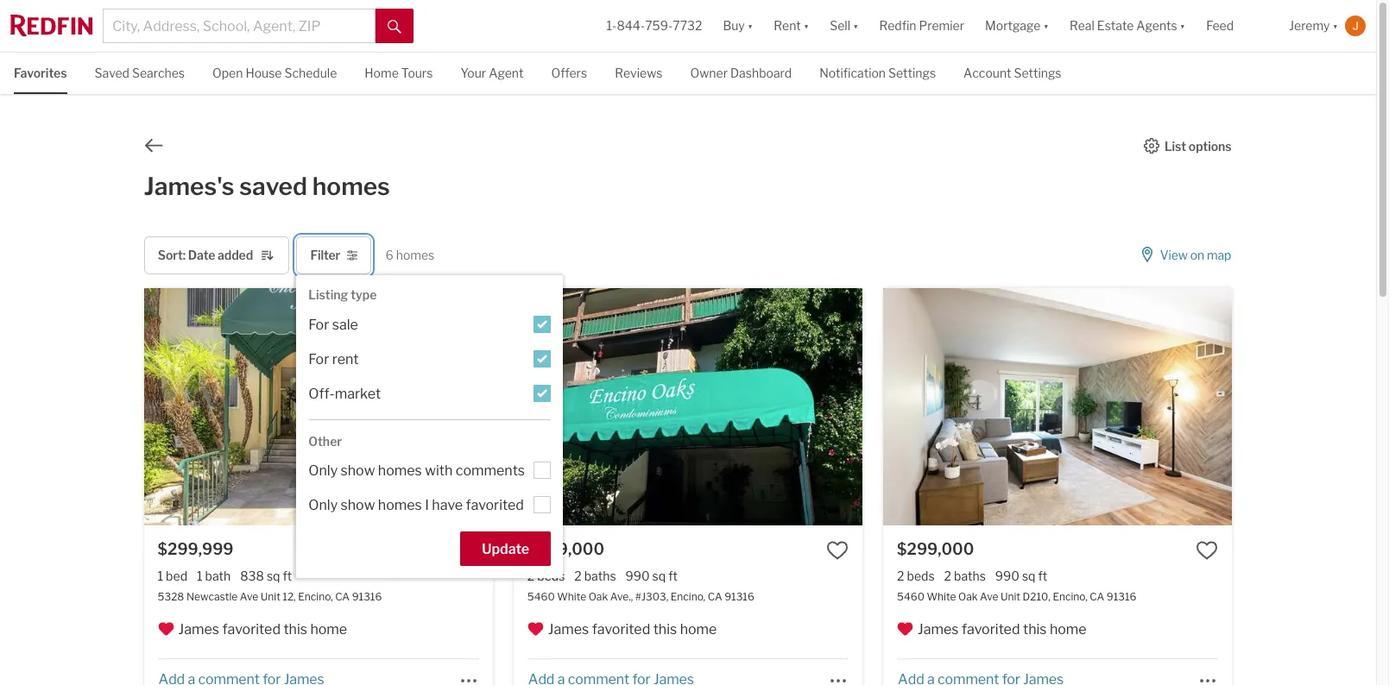 Task type: describe. For each thing, give the bounding box(es) containing it.
list options
[[1165, 139, 1232, 153]]

990 sq ft for #j303,
[[626, 569, 678, 584]]

for for for sale
[[309, 317, 329, 333]]

2 ave from the left
[[980, 591, 999, 604]]

sort
[[158, 248, 183, 263]]

1 photo of 5328 newcastle ave unit 12, encino, ca 91316 image from the left
[[0, 289, 144, 526]]

759-
[[645, 18, 673, 33]]

for sale
[[309, 317, 358, 333]]

james for 5328 newcastle ave unit 12, encino, ca 91316
[[178, 622, 219, 639]]

listing type
[[309, 288, 377, 303]]

settings for notification settings
[[889, 66, 936, 80]]

show for only show homes i have favorited
[[341, 498, 375, 514]]

3 2 from the left
[[898, 569, 905, 584]]

sell ▾ button
[[830, 0, 859, 52]]

sell ▾
[[830, 18, 859, 33]]

real
[[1070, 18, 1095, 33]]

options
[[1189, 139, 1232, 153]]

2 beds for 5460 white oak ave unit d210, encino, ca 91316
[[898, 569, 935, 584]]

type
[[351, 288, 377, 303]]

2 baths for ave
[[945, 569, 986, 584]]

favorites link
[[14, 53, 67, 92]]

mortgage ▾ button
[[975, 0, 1060, 52]]

rent
[[332, 351, 359, 368]]

3 photo of 5328 newcastle ave unit 12, encino, ca 91316 image from the left
[[493, 289, 842, 526]]

jeremy ▾
[[1290, 18, 1339, 33]]

real estate agents ▾ button
[[1060, 0, 1196, 52]]

only show homes with comments
[[309, 463, 525, 480]]

sale
[[332, 317, 358, 333]]

1-844-759-7732 link
[[607, 18, 703, 33]]

comments
[[456, 463, 525, 480]]

990 for #j303,
[[626, 569, 650, 584]]

saved searches
[[95, 66, 185, 80]]

list options button
[[1144, 138, 1233, 153]]

redfin premier button
[[869, 0, 975, 52]]

ca for $299,000
[[708, 591, 723, 604]]

james's saved homes
[[144, 172, 390, 201]]

favorite button checkbox for 5460 white oak ave., #j303, encino, ca 91316
[[827, 540, 849, 562]]

off-market
[[309, 386, 381, 402]]

91316 for $299,999
[[352, 591, 382, 604]]

favorited for 5460 white oak ave unit d210, encino, ca 91316
[[962, 622, 1021, 639]]

open
[[213, 66, 243, 80]]

feed button
[[1196, 0, 1279, 52]]

5460 for 5460 white oak ave., #j303, encino, ca 91316
[[528, 591, 555, 604]]

offers link
[[551, 53, 587, 92]]

homes for james's saved homes
[[312, 172, 390, 201]]

#j303,
[[636, 591, 669, 604]]

homes for only show homes i have favorited
[[378, 498, 422, 514]]

premier
[[920, 18, 965, 33]]

agent
[[489, 66, 524, 80]]

james favorited this home for unit
[[178, 622, 347, 639]]

home
[[365, 66, 399, 80]]

favorite button checkbox for 5460 white oak ave unit d210, encino, ca 91316
[[1197, 540, 1219, 562]]

1 2 from the left
[[528, 569, 535, 584]]

tours
[[402, 66, 433, 80]]

dialog containing for sale
[[296, 276, 563, 579]]

ft for 12,
[[283, 569, 292, 584]]

5460 white oak ave unit d210, encino, ca 91316
[[898, 591, 1137, 604]]

2 photo of 5328 newcastle ave unit 12, encino, ca 91316 image from the left
[[144, 289, 493, 526]]

agents
[[1137, 18, 1178, 33]]

dashboard
[[731, 66, 792, 80]]

5460 white oak ave., #j303, encino, ca 91316
[[528, 591, 755, 604]]

oak for ave.,
[[589, 591, 608, 604]]

white for ave
[[927, 591, 957, 604]]

reviews
[[615, 66, 663, 80]]

encino, for $299,999
[[298, 591, 333, 604]]

saved
[[240, 172, 307, 201]]

list
[[1165, 139, 1187, 153]]

ft for #j303,
[[669, 569, 678, 584]]

3 91316 from the left
[[1107, 591, 1137, 604]]

844-
[[617, 18, 645, 33]]

2 unit from the left
[[1001, 591, 1021, 604]]

mortgage ▾ button
[[986, 0, 1049, 52]]

map
[[1208, 248, 1232, 263]]

offers
[[551, 66, 587, 80]]

5328 newcastle ave unit 12, encino, ca 91316
[[158, 591, 382, 604]]

owner dashboard link
[[691, 53, 792, 92]]

beds for 5460 white oak ave., #j303, encino, ca 91316
[[537, 569, 565, 584]]

990 sq ft for unit
[[996, 569, 1048, 584]]

open house schedule
[[213, 66, 337, 80]]

ft for unit
[[1039, 569, 1048, 584]]

bed
[[166, 569, 187, 584]]

owner dashboard
[[691, 66, 792, 80]]

this for 12,
[[284, 622, 307, 639]]

your
[[461, 66, 487, 80]]

filter button
[[296, 237, 372, 275]]

owner
[[691, 66, 728, 80]]

▾ inside dropdown button
[[1180, 18, 1186, 33]]

on
[[1191, 248, 1205, 263]]

2 2 from the left
[[575, 569, 582, 584]]

your agent link
[[461, 53, 524, 92]]

estate
[[1098, 18, 1134, 33]]

listing
[[309, 288, 348, 303]]

james's
[[144, 172, 235, 201]]

rent
[[774, 18, 801, 33]]

homes right 6
[[396, 248, 435, 263]]

favorite button image for $299,000
[[827, 540, 849, 562]]

buy
[[723, 18, 745, 33]]

7732
[[673, 18, 703, 33]]

account
[[964, 66, 1012, 80]]

sort : date added
[[158, 248, 253, 263]]

filter
[[310, 248, 341, 263]]

12,
[[283, 591, 296, 604]]

this for unit
[[1023, 622, 1047, 639]]

▾ for buy ▾
[[748, 18, 753, 33]]

update
[[482, 542, 530, 558]]

3 photo of 5460 white oak ave., #j303, encino, ca 91316 image from the left
[[863, 289, 1212, 526]]

settings for account settings
[[1014, 66, 1062, 80]]

5460 for 5460 white oak ave unit d210, encino, ca 91316
[[898, 591, 925, 604]]

have
[[432, 498, 463, 514]]

oak for ave
[[959, 591, 978, 604]]

feed
[[1207, 18, 1234, 33]]

3 photo of 5460 white oak ave unit d210, encino, ca 91316 image from the left
[[1233, 289, 1390, 526]]

baths for ave
[[954, 569, 986, 584]]

beds for 5460 white oak ave unit d210, encino, ca 91316
[[907, 569, 935, 584]]

1 photo of 5460 white oak ave., #j303, encino, ca 91316 image from the left
[[165, 289, 514, 526]]

2 photo of 5460 white oak ave unit d210, encino, ca 91316 image from the left
[[884, 289, 1233, 526]]

favorite button image for $299,999
[[457, 540, 479, 562]]

favorited for 5328 newcastle ave unit 12, encino, ca 91316
[[222, 622, 281, 639]]

838 sq ft
[[240, 569, 292, 584]]

i
[[425, 498, 429, 514]]

date
[[188, 248, 215, 263]]

buy ▾ button
[[713, 0, 764, 52]]



Task type: locate. For each thing, give the bounding box(es) containing it.
option group containing only show homes with comments
[[309, 453, 551, 522]]

homes up 'filter' popup button
[[312, 172, 390, 201]]

ft up #j303, at bottom left
[[669, 569, 678, 584]]

update button
[[460, 532, 551, 567]]

1
[[158, 569, 163, 584], [197, 569, 203, 584]]

searches
[[132, 66, 185, 80]]

home for #j303,
[[680, 622, 717, 639]]

buy ▾
[[723, 18, 753, 33]]

2 1 from the left
[[197, 569, 203, 584]]

1 white from the left
[[557, 591, 587, 604]]

ft up 12,
[[283, 569, 292, 584]]

sq up #j303, at bottom left
[[653, 569, 666, 584]]

0 horizontal spatial favorite button image
[[457, 540, 479, 562]]

1 horizontal spatial 990 sq ft
[[996, 569, 1048, 584]]

1 990 from the left
[[626, 569, 650, 584]]

2 horizontal spatial home
[[1050, 622, 1087, 639]]

sq for 12,
[[267, 569, 280, 584]]

2 settings from the left
[[1014, 66, 1062, 80]]

1 horizontal spatial james
[[548, 622, 589, 639]]

sell ▾ button
[[820, 0, 869, 52]]

home down 5328 newcastle ave unit 12, encino, ca 91316
[[310, 622, 347, 639]]

1-844-759-7732
[[607, 18, 703, 33]]

1 horizontal spatial ca
[[708, 591, 723, 604]]

1 horizontal spatial sq
[[653, 569, 666, 584]]

0 horizontal spatial unit
[[261, 591, 281, 604]]

ft up d210,
[[1039, 569, 1048, 584]]

newcastle
[[186, 591, 238, 604]]

2 horizontal spatial this
[[1023, 622, 1047, 639]]

2 home from the left
[[680, 622, 717, 639]]

this down #j303, at bottom left
[[654, 622, 677, 639]]

for left the rent at the bottom
[[309, 351, 329, 368]]

$299,000
[[528, 541, 605, 559], [898, 541, 975, 559]]

2 baths for ave.,
[[575, 569, 616, 584]]

1 home from the left
[[310, 622, 347, 639]]

view
[[1161, 248, 1188, 263]]

3 ft from the left
[[1039, 569, 1048, 584]]

your agent
[[461, 66, 524, 80]]

▾ right agents
[[1180, 18, 1186, 33]]

2 show from the top
[[341, 498, 375, 514]]

favorites
[[14, 66, 67, 80]]

account settings
[[964, 66, 1062, 80]]

1 horizontal spatial white
[[927, 591, 957, 604]]

home down d210,
[[1050, 622, 1087, 639]]

990 up 5460 white oak ave., #j303, encino, ca 91316
[[626, 569, 650, 584]]

▾ right sell on the top right of the page
[[853, 18, 859, 33]]

oak left d210,
[[959, 591, 978, 604]]

encino, right #j303, at bottom left
[[671, 591, 706, 604]]

1 bed
[[158, 569, 187, 584]]

▾ left user photo
[[1333, 18, 1339, 33]]

photo of 5460 white oak ave., #j303, encino, ca 91316 image
[[165, 289, 514, 526], [514, 289, 863, 526], [863, 289, 1212, 526]]

2 990 from the left
[[996, 569, 1020, 584]]

3 james from the left
[[918, 622, 959, 639]]

1 horizontal spatial james favorited this home
[[548, 622, 717, 639]]

1 horizontal spatial unit
[[1001, 591, 1021, 604]]

2 this from the left
[[654, 622, 677, 639]]

1 horizontal spatial favorite button image
[[827, 540, 849, 562]]

1 photo of 5460 white oak ave unit d210, encino, ca 91316 image from the left
[[535, 289, 884, 526]]

jeremy
[[1290, 18, 1331, 33]]

1 for from the top
[[309, 317, 329, 333]]

d210,
[[1023, 591, 1051, 604]]

1 horizontal spatial settings
[[1014, 66, 1062, 80]]

0 horizontal spatial oak
[[589, 591, 608, 604]]

0 horizontal spatial white
[[557, 591, 587, 604]]

1 left bath
[[197, 569, 203, 584]]

2 horizontal spatial sq
[[1023, 569, 1036, 584]]

james favorited this home down 5460 white oak ave., #j303, encino, ca 91316
[[548, 622, 717, 639]]

2 beds from the left
[[907, 569, 935, 584]]

encino, right 12,
[[298, 591, 333, 604]]

1 sq from the left
[[267, 569, 280, 584]]

favorited down the comments on the left bottom
[[466, 498, 524, 514]]

submit search image
[[388, 20, 402, 33]]

home down 5460 white oak ave., #j303, encino, ca 91316
[[680, 622, 717, 639]]

1 vertical spatial show
[[341, 498, 375, 514]]

1 horizontal spatial beds
[[907, 569, 935, 584]]

2 91316 from the left
[[725, 591, 755, 604]]

1 vertical spatial option group
[[309, 453, 551, 522]]

2 horizontal spatial encino,
[[1053, 591, 1088, 604]]

only for only show homes with comments
[[309, 463, 338, 480]]

2 baths from the left
[[954, 569, 986, 584]]

settings down the redfin premier "button"
[[889, 66, 936, 80]]

white for ave.,
[[557, 591, 587, 604]]

1 bath
[[197, 569, 231, 584]]

baths for ave.,
[[585, 569, 616, 584]]

2 james favorited this home from the left
[[548, 622, 717, 639]]

0 horizontal spatial 990 sq ft
[[626, 569, 678, 584]]

with
[[425, 463, 453, 480]]

838
[[240, 569, 264, 584]]

2 baths
[[575, 569, 616, 584], [945, 569, 986, 584]]

sq up d210,
[[1023, 569, 1036, 584]]

5460
[[528, 591, 555, 604], [898, 591, 925, 604]]

settings right account at the right top of the page
[[1014, 66, 1062, 80]]

0 horizontal spatial james favorited this home
[[178, 622, 347, 639]]

1 horizontal spatial favorite button checkbox
[[1197, 540, 1219, 562]]

baths up ave.,
[[585, 569, 616, 584]]

2 2 baths from the left
[[945, 569, 986, 584]]

1 horizontal spatial encino,
[[671, 591, 706, 604]]

1 baths from the left
[[585, 569, 616, 584]]

homes for only show homes with comments
[[378, 463, 422, 480]]

2 ▾ from the left
[[804, 18, 810, 33]]

▾
[[748, 18, 753, 33], [804, 18, 810, 33], [853, 18, 859, 33], [1044, 18, 1049, 33], [1180, 18, 1186, 33], [1333, 18, 1339, 33]]

other
[[309, 434, 342, 449]]

1 91316 from the left
[[352, 591, 382, 604]]

unit left 12,
[[261, 591, 281, 604]]

only
[[309, 463, 338, 480], [309, 498, 338, 514]]

view on map button
[[1139, 237, 1233, 275]]

1 ▾ from the left
[[748, 18, 753, 33]]

open house schedule link
[[213, 53, 337, 92]]

3 james favorited this home from the left
[[918, 622, 1087, 639]]

ca
[[335, 591, 350, 604], [708, 591, 723, 604], [1090, 591, 1105, 604]]

ca right #j303, at bottom left
[[708, 591, 723, 604]]

james down 5460 white oak ave., #j303, encino, ca 91316
[[548, 622, 589, 639]]

0 horizontal spatial ave
[[240, 591, 258, 604]]

▾ right rent
[[804, 18, 810, 33]]

2 $299,000 from the left
[[898, 541, 975, 559]]

2 option group from the top
[[309, 453, 551, 522]]

2 james from the left
[[548, 622, 589, 639]]

1 left bed
[[158, 569, 163, 584]]

0 horizontal spatial 990
[[626, 569, 650, 584]]

1 settings from the left
[[889, 66, 936, 80]]

mortgage ▾
[[986, 18, 1049, 33]]

option group
[[309, 307, 551, 410], [309, 453, 551, 522]]

james favorited this home for ave
[[918, 622, 1087, 639]]

2 horizontal spatial james
[[918, 622, 959, 639]]

1 this from the left
[[284, 622, 307, 639]]

view on map
[[1161, 248, 1232, 263]]

redfin premier
[[880, 18, 965, 33]]

james for 5460 white oak ave., #j303, encino, ca 91316
[[548, 622, 589, 639]]

james favorited this home down 5460 white oak ave unit d210, encino, ca 91316
[[918, 622, 1087, 639]]

▾ right the mortgage
[[1044, 18, 1049, 33]]

▾ for mortgage ▾
[[1044, 18, 1049, 33]]

2 for from the top
[[309, 351, 329, 368]]

0 vertical spatial show
[[341, 463, 375, 480]]

photo of 5460 white oak ave unit d210, encino, ca 91316 image
[[535, 289, 884, 526], [884, 289, 1233, 526], [1233, 289, 1390, 526]]

show down only show homes with comments
[[341, 498, 375, 514]]

990 sq ft
[[626, 569, 678, 584], [996, 569, 1048, 584]]

notification settings link
[[820, 53, 936, 92]]

1 990 sq ft from the left
[[626, 569, 678, 584]]

0 horizontal spatial james
[[178, 622, 219, 639]]

1 horizontal spatial 91316
[[725, 591, 755, 604]]

▾ right 'buy'
[[748, 18, 753, 33]]

unit
[[261, 591, 281, 604], [1001, 591, 1021, 604]]

1 vertical spatial only
[[309, 498, 338, 514]]

favorited down 5328 newcastle ave unit 12, encino, ca 91316
[[222, 622, 281, 639]]

3 ▾ from the left
[[853, 18, 859, 33]]

ca right d210,
[[1090, 591, 1105, 604]]

redfin
[[880, 18, 917, 33]]

real estate agents ▾ link
[[1070, 0, 1186, 52]]

2 sq from the left
[[653, 569, 666, 584]]

0 horizontal spatial $299,000
[[528, 541, 605, 559]]

oak left ave.,
[[589, 591, 608, 604]]

1 horizontal spatial ave
[[980, 591, 999, 604]]

show for only show homes with comments
[[341, 463, 375, 480]]

james down newcastle
[[178, 622, 219, 639]]

▾ for rent ▾
[[804, 18, 810, 33]]

ave down 838 in the bottom of the page
[[240, 591, 258, 604]]

1 $299,000 from the left
[[528, 541, 605, 559]]

mortgage
[[986, 18, 1041, 33]]

james
[[178, 622, 219, 639], [548, 622, 589, 639], [918, 622, 959, 639]]

1 1 from the left
[[158, 569, 163, 584]]

3 encino, from the left
[[1053, 591, 1088, 604]]

2 photo of 5460 white oak ave., #j303, encino, ca 91316 image from the left
[[514, 289, 863, 526]]

house
[[246, 66, 282, 80]]

option group for other
[[309, 453, 551, 522]]

$299,000 for 5460 white oak ave unit d210, encino, ca 91316
[[898, 541, 975, 559]]

1 horizontal spatial home
[[680, 622, 717, 639]]

$299,000 for 5460 white oak ave., #j303, encino, ca 91316
[[528, 541, 605, 559]]

2 horizontal spatial 91316
[[1107, 591, 1137, 604]]

$299,999
[[158, 541, 234, 559]]

ft
[[283, 569, 292, 584], [669, 569, 678, 584], [1039, 569, 1048, 584]]

home for 12,
[[310, 622, 347, 639]]

2 990 sq ft from the left
[[996, 569, 1048, 584]]

show down the other
[[341, 463, 375, 480]]

1 2 beds from the left
[[528, 569, 565, 584]]

added
[[218, 248, 253, 263]]

saved
[[95, 66, 130, 80]]

homes left i
[[378, 498, 422, 514]]

favorited down ave.,
[[592, 622, 651, 639]]

2 favorite button image from the left
[[827, 540, 849, 562]]

for for for rent
[[309, 351, 329, 368]]

0 horizontal spatial baths
[[585, 569, 616, 584]]

favorite button image
[[1197, 540, 1219, 562]]

james for 5460 white oak ave unit d210, encino, ca 91316
[[918, 622, 959, 639]]

james favorited this home for ave.,
[[548, 622, 717, 639]]

this down 12,
[[284, 622, 307, 639]]

option group for listing type
[[309, 307, 551, 410]]

▾ for jeremy ▾
[[1333, 18, 1339, 33]]

1 james favorited this home from the left
[[178, 622, 347, 639]]

1 option group from the top
[[309, 307, 551, 410]]

1 horizontal spatial 2 baths
[[945, 569, 986, 584]]

0 horizontal spatial encino,
[[298, 591, 333, 604]]

▾ for sell ▾
[[853, 18, 859, 33]]

ave.,
[[610, 591, 633, 604]]

sq up 5328 newcastle ave unit 12, encino, ca 91316
[[267, 569, 280, 584]]

1 horizontal spatial baths
[[954, 569, 986, 584]]

2 favorite button checkbox from the left
[[1197, 540, 1219, 562]]

0 horizontal spatial 5460
[[528, 591, 555, 604]]

3 sq from the left
[[1023, 569, 1036, 584]]

0 horizontal spatial this
[[284, 622, 307, 639]]

1 ft from the left
[[283, 569, 292, 584]]

2 baths up ave.,
[[575, 569, 616, 584]]

1 horizontal spatial 5460
[[898, 591, 925, 604]]

1 horizontal spatial this
[[654, 622, 677, 639]]

2 baths up 5460 white oak ave unit d210, encino, ca 91316
[[945, 569, 986, 584]]

2 horizontal spatial ca
[[1090, 591, 1105, 604]]

990 sq ft up #j303, at bottom left
[[626, 569, 678, 584]]

0 horizontal spatial sq
[[267, 569, 280, 584]]

6 ▾ from the left
[[1333, 18, 1339, 33]]

City, Address, School, Agent, ZIP search field
[[103, 9, 376, 43]]

1 oak from the left
[[589, 591, 608, 604]]

unit left d210,
[[1001, 591, 1021, 604]]

2 ft from the left
[[669, 569, 678, 584]]

sq for #j303,
[[653, 569, 666, 584]]

baths up 5460 white oak ave unit d210, encino, ca 91316
[[954, 569, 986, 584]]

3 home from the left
[[1050, 622, 1087, 639]]

1 show from the top
[[341, 463, 375, 480]]

this for #j303,
[[654, 622, 677, 639]]

saved searches link
[[95, 53, 185, 92]]

for left sale
[[309, 317, 329, 333]]

2 oak from the left
[[959, 591, 978, 604]]

user photo image
[[1346, 16, 1366, 36]]

only for only show homes i have favorited
[[309, 498, 338, 514]]

1 favorite button checkbox from the left
[[827, 540, 849, 562]]

0 horizontal spatial 1
[[158, 569, 163, 584]]

0 horizontal spatial 2 baths
[[575, 569, 616, 584]]

2 beds
[[528, 569, 565, 584], [898, 569, 935, 584]]

2 2 beds from the left
[[898, 569, 935, 584]]

option group containing for sale
[[309, 307, 551, 410]]

1 horizontal spatial 1
[[197, 569, 203, 584]]

3 ca from the left
[[1090, 591, 1105, 604]]

homes up only show homes i have favorited at bottom
[[378, 463, 422, 480]]

5 ▾ from the left
[[1180, 18, 1186, 33]]

3 this from the left
[[1023, 622, 1047, 639]]

2 only from the top
[[309, 498, 338, 514]]

baths
[[585, 569, 616, 584], [954, 569, 986, 584]]

favorite button checkbox
[[827, 540, 849, 562], [1197, 540, 1219, 562]]

91316
[[352, 591, 382, 604], [725, 591, 755, 604], [1107, 591, 1137, 604]]

ca right 12,
[[335, 591, 350, 604]]

encino, for $299,000
[[671, 591, 706, 604]]

off-
[[309, 386, 335, 402]]

notification settings
[[820, 66, 936, 80]]

james down 5460 white oak ave unit d210, encino, ca 91316
[[918, 622, 959, 639]]

0 horizontal spatial 2 beds
[[528, 569, 565, 584]]

james favorited this home down 5328 newcastle ave unit 12, encino, ca 91316
[[178, 622, 347, 639]]

for
[[309, 317, 329, 333], [309, 351, 329, 368]]

1 for 1 bath
[[197, 569, 203, 584]]

schedule
[[285, 66, 337, 80]]

1 unit from the left
[[261, 591, 281, 604]]

ave left d210,
[[980, 591, 999, 604]]

2 ca from the left
[[708, 591, 723, 604]]

0 vertical spatial option group
[[309, 307, 551, 410]]

favorite button checkbox
[[457, 540, 479, 562]]

0 vertical spatial for
[[309, 317, 329, 333]]

encino, right d210,
[[1053, 591, 1088, 604]]

ave
[[240, 591, 258, 604], [980, 591, 999, 604]]

favorited for 5460 white oak ave., #j303, encino, ca 91316
[[592, 622, 651, 639]]

0 horizontal spatial 91316
[[352, 591, 382, 604]]

this down d210,
[[1023, 622, 1047, 639]]

favorited down 5460 white oak ave unit d210, encino, ca 91316
[[962, 622, 1021, 639]]

1 beds from the left
[[537, 569, 565, 584]]

1 only from the top
[[309, 463, 338, 480]]

0 horizontal spatial ca
[[335, 591, 350, 604]]

0 horizontal spatial home
[[310, 622, 347, 639]]

1 horizontal spatial ft
[[669, 569, 678, 584]]

5328
[[158, 591, 184, 604]]

1 for 1 bed
[[158, 569, 163, 584]]

990
[[626, 569, 650, 584], [996, 569, 1020, 584]]

sq
[[267, 569, 280, 584], [653, 569, 666, 584], [1023, 569, 1036, 584]]

2 beds for 5460 white oak ave., #j303, encino, ca 91316
[[528, 569, 565, 584]]

6 homes
[[386, 248, 435, 263]]

sell
[[830, 18, 851, 33]]

notification
[[820, 66, 886, 80]]

0 horizontal spatial favorite button checkbox
[[827, 540, 849, 562]]

1 ave from the left
[[240, 591, 258, 604]]

home for unit
[[1050, 622, 1087, 639]]

0 vertical spatial only
[[309, 463, 338, 480]]

account settings link
[[964, 53, 1062, 92]]

1 horizontal spatial oak
[[959, 591, 978, 604]]

1 vertical spatial for
[[309, 351, 329, 368]]

reviews link
[[615, 53, 663, 92]]

1 ca from the left
[[335, 591, 350, 604]]

1 horizontal spatial $299,000
[[898, 541, 975, 559]]

beds
[[537, 569, 565, 584], [907, 569, 935, 584]]

ca for $299,999
[[335, 591, 350, 604]]

2 horizontal spatial ft
[[1039, 569, 1048, 584]]

favorite button image
[[457, 540, 479, 562], [827, 540, 849, 562]]

sq for unit
[[1023, 569, 1036, 584]]

1 horizontal spatial 2 beds
[[898, 569, 935, 584]]

1 5460 from the left
[[528, 591, 555, 604]]

0 horizontal spatial beds
[[537, 569, 565, 584]]

2 5460 from the left
[[898, 591, 925, 604]]

homes
[[312, 172, 390, 201], [396, 248, 435, 263], [378, 463, 422, 480], [378, 498, 422, 514]]

james favorited this home
[[178, 622, 347, 639], [548, 622, 717, 639], [918, 622, 1087, 639]]

for rent
[[309, 351, 359, 368]]

990 for unit
[[996, 569, 1020, 584]]

0 horizontal spatial ft
[[283, 569, 292, 584]]

1 encino, from the left
[[298, 591, 333, 604]]

91316 for $299,000
[[725, 591, 755, 604]]

1 horizontal spatial 990
[[996, 569, 1020, 584]]

only show homes i have favorited
[[309, 498, 524, 514]]

2 horizontal spatial james favorited this home
[[918, 622, 1087, 639]]

4 2 from the left
[[945, 569, 952, 584]]

photo of 5328 newcastle ave unit 12, encino, ca 91316 image
[[0, 289, 144, 526], [144, 289, 493, 526], [493, 289, 842, 526]]

4 ▾ from the left
[[1044, 18, 1049, 33]]

encino,
[[298, 591, 333, 604], [671, 591, 706, 604], [1053, 591, 1088, 604]]

1 favorite button image from the left
[[457, 540, 479, 562]]

990 sq ft up 5460 white oak ave unit d210, encino, ca 91316
[[996, 569, 1048, 584]]

2 encino, from the left
[[671, 591, 706, 604]]

dialog
[[296, 276, 563, 579]]

2 white from the left
[[927, 591, 957, 604]]

6
[[386, 248, 394, 263]]

990 up 5460 white oak ave unit d210, encino, ca 91316
[[996, 569, 1020, 584]]

0 horizontal spatial settings
[[889, 66, 936, 80]]

1 james from the left
[[178, 622, 219, 639]]

1 2 baths from the left
[[575, 569, 616, 584]]

favorited inside dialog
[[466, 498, 524, 514]]



Task type: vqa. For each thing, say whether or not it's contained in the screenshot.
Favorites
yes



